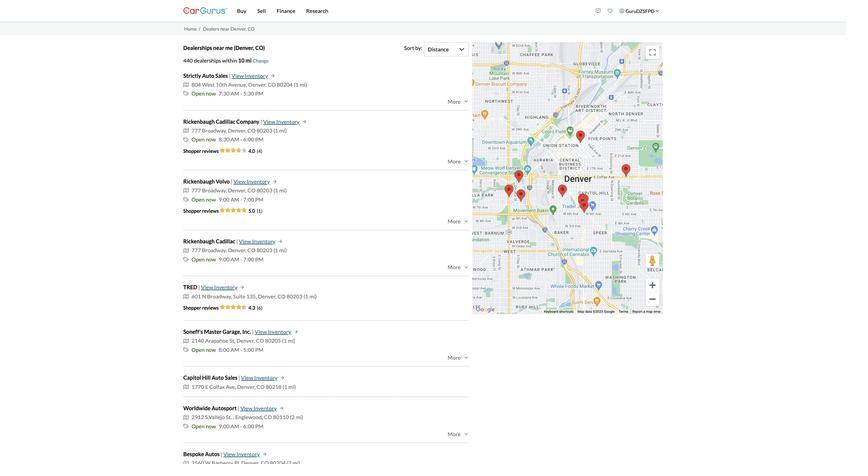 Task type: locate. For each thing, give the bounding box(es) containing it.
2912
[[192, 414, 204, 421]]

view for bespoke autos
[[223, 451, 236, 458]]

4.3 (6)
[[249, 305, 263, 311]]

0 vertical spatial reviews
[[202, 148, 219, 154]]

2 map image from the top
[[183, 128, 189, 133]]

80110
[[273, 414, 289, 421]]

3 open from the top
[[192, 196, 205, 203]]

now for rickenbaugh cadillac company
[[206, 136, 216, 143]]

view for rickenbaugh cadillac company
[[263, 118, 275, 125]]

data
[[585, 310, 592, 314]]

view right autos at the bottom left
[[223, 451, 236, 458]]

denver, down volvo
[[228, 187, 247, 194]]

view inventory for worldwide autosport
[[240, 405, 277, 412]]

map image down soneff's
[[183, 338, 189, 344]]

view down the 5.0
[[239, 238, 251, 245]]

shortcuts
[[559, 310, 574, 314]]

2 now from the top
[[206, 136, 216, 143]]

open now 9:00 am - 7:00 pm down volvo
[[192, 196, 264, 203]]

2 vertical spatial angle down image
[[464, 432, 469, 437]]

6:00 down englewood,
[[243, 423, 254, 430]]

rickenbaugh
[[183, 118, 215, 125], [183, 178, 215, 185], [183, 238, 215, 245]]

view inventory right volvo
[[234, 178, 270, 185]]

view
[[232, 72, 244, 79], [263, 118, 275, 125], [234, 178, 246, 185], [239, 238, 251, 245], [201, 284, 213, 291], [255, 329, 267, 335], [241, 375, 253, 381], [240, 405, 253, 412], [223, 451, 236, 458]]

6 now from the top
[[206, 423, 216, 430]]

1 angle down image from the top
[[464, 99, 469, 104]]

reviews down n
[[202, 305, 219, 311]]

more for 777 broadway, denver, co 80203         (1 mi)
[[448, 264, 461, 271]]

am for soneff's master garage, inc.
[[231, 347, 239, 353]]

dealerships near me (denver, co)
[[183, 44, 265, 51]]

open now 9:00 am - 7:00 pm down the rickenbaugh cadillac |
[[192, 256, 264, 263]]

3 777 from the top
[[192, 247, 201, 254]]

bespoke
[[183, 451, 204, 458]]

80203 for rickenbaugh cadillac |
[[257, 247, 272, 254]]

4 open from the top
[[192, 256, 205, 263]]

now for soneff's master garage, inc.
[[206, 347, 216, 353]]

777 down the rickenbaugh cadillac |
[[192, 247, 201, 254]]

1 vertical spatial open now 9:00 am - 7:00 pm
[[192, 256, 264, 263]]

more for 2140 arapahoe st, denver, co 80205         (1 mi)
[[448, 355, 461, 361]]

shopper reviews down rickenbaugh volvo |
[[183, 208, 220, 214]]

report a map error link
[[633, 310, 661, 314]]

0 vertical spatial near
[[220, 26, 230, 32]]

denver, up 5:30
[[248, 81, 267, 88]]

2 cadillac from the top
[[216, 238, 235, 245]]

1 777 broadway, denver, co 80203         (1 mi) from the top
[[192, 127, 287, 134]]

1 vertical spatial 6:00
[[243, 423, 254, 430]]

2 vertical spatial shopper
[[183, 305, 201, 311]]

map image for rickenbaugh cadillac |
[[183, 248, 189, 253]]

6:00
[[243, 136, 254, 143], [243, 423, 254, 430]]

view up 2912 s.vallejo st. , englewood, co 80110         (2 mi)
[[240, 405, 253, 412]]

open for rickenbaugh cadillac |
[[192, 256, 205, 263]]

777 broadway, denver, co 80203         (1 mi) down the rickenbaugh cadillac |
[[192, 247, 287, 254]]

0 vertical spatial shopper reviews
[[183, 148, 220, 154]]

- for strictly auto sales
[[240, 90, 242, 97]]

601
[[192, 293, 201, 300]]

2 vertical spatial reviews
[[202, 305, 219, 311]]

4 more from the top
[[448, 264, 461, 271]]

view for tred
[[201, 284, 213, 291]]

volvo
[[216, 178, 230, 185]]

601 n broadway, suite 135, denver, co 80203         (1 mi)
[[192, 293, 317, 300]]

5 - from the top
[[240, 347, 242, 353]]

angle down image for 2140 arapahoe st, denver, co 80205         (1 mi)
[[464, 355, 469, 361]]

hill
[[202, 375, 211, 381]]

0 vertical spatial 6:00
[[243, 136, 254, 143]]

1 map image from the top
[[183, 294, 189, 299]]

view for rickenbaugh cadillac
[[239, 238, 251, 245]]

arrow right image for (1
[[278, 240, 282, 244]]

1 vertical spatial map image
[[183, 338, 189, 344]]

open down the rickenbaugh cadillac |
[[192, 256, 205, 263]]

auto up west
[[202, 72, 214, 79]]

pm for soneff's master garage, inc. |
[[255, 347, 264, 353]]

map image
[[183, 294, 189, 299], [183, 338, 189, 344], [183, 415, 189, 420]]

5 am from the top
[[231, 347, 239, 353]]

inventory for tred
[[214, 284, 238, 291]]

2 more from the top
[[448, 158, 461, 165]]

view inventory
[[232, 72, 268, 79], [263, 118, 300, 125], [234, 178, 270, 185], [239, 238, 276, 245], [201, 284, 238, 291], [255, 329, 291, 335], [241, 375, 278, 381], [240, 405, 277, 412], [223, 451, 260, 458]]

0 vertical spatial sales
[[215, 72, 228, 79]]

denver, right ave,
[[237, 384, 256, 390]]

shopper for open now 8:30 am - 6:00 pm
[[183, 148, 201, 154]]

map
[[646, 310, 653, 314]]

1 open now 9:00 am - 7:00 pm from the top
[[192, 196, 264, 203]]

now down the rickenbaugh cadillac |
[[206, 256, 216, 263]]

rickenbaugh for rickenbaugh cadillac company |
[[183, 118, 215, 125]]

0 vertical spatial open now 9:00 am - 7:00 pm
[[192, 196, 264, 203]]

3 shopper from the top
[[183, 305, 201, 311]]

0 vertical spatial map image
[[183, 294, 189, 299]]

1 vertical spatial rickenbaugh
[[183, 178, 215, 185]]

view for soneff's master garage, inc.
[[255, 329, 267, 335]]

3 - from the top
[[240, 196, 242, 203]]

worldwide autosport |
[[183, 405, 239, 412]]

inventory
[[245, 72, 268, 79], [276, 118, 300, 125], [247, 178, 270, 185], [252, 238, 276, 245], [214, 284, 238, 291], [268, 329, 291, 335], [254, 375, 278, 381], [254, 405, 277, 412], [237, 451, 260, 458]]

shopper for open now 9:00 am - 7:00 pm
[[183, 208, 201, 214]]

6:00 up 4.0
[[243, 136, 254, 143]]

am right 8:30
[[231, 136, 239, 143]]

tags image for soneff's master garage, inc. |
[[183, 347, 189, 353]]

reviews down rickenbaugh volvo |
[[202, 208, 219, 214]]

9:00
[[219, 196, 230, 203], [219, 256, 230, 263], [219, 423, 230, 430]]

change
[[253, 58, 269, 63]]

report a map error
[[633, 310, 661, 314]]

more button for 777 broadway, denver, co 80203         (1 mi)
[[448, 264, 469, 271]]

9:00 for cadillac
[[219, 256, 230, 263]]

sales
[[215, 72, 228, 79], [225, 375, 237, 381]]

1 vertical spatial reviews
[[202, 208, 219, 214]]

open left 8:30
[[192, 136, 205, 143]]

cadillac
[[216, 118, 235, 125], [216, 238, 235, 245]]

open for worldwide autosport |
[[192, 423, 205, 430]]

buy
[[237, 7, 246, 14]]

6 am from the top
[[231, 423, 239, 430]]

broadway, down the rickenbaugh cadillac |
[[202, 247, 227, 254]]

gurudzsfpd menu
[[593, 1, 663, 20]]

1 vertical spatial sales
[[225, 375, 237, 381]]

9:00 down volvo
[[219, 196, 230, 203]]

0 vertical spatial 7:00
[[243, 196, 254, 203]]

now left 8:30
[[206, 136, 216, 143]]

view up 1770 e colfax ave, denver, co 80218         (1 mi)
[[241, 375, 253, 381]]

6:00 for co
[[243, 136, 254, 143]]

rickenbaugh volvo image
[[580, 194, 589, 207]]

arrow right image for 80205
[[294, 330, 298, 334]]

1 9:00 from the top
[[219, 196, 230, 203]]

0 vertical spatial angle down image
[[464, 159, 469, 164]]

3 shopper reviews from the top
[[183, 305, 220, 311]]

bespoke autos image
[[517, 189, 526, 202]]

view inventory right company
[[263, 118, 300, 125]]

home
[[184, 26, 197, 32]]

open down 2912
[[192, 423, 205, 430]]

cargurus logo homepage link image
[[183, 1, 228, 21]]

4 am from the top
[[231, 256, 239, 263]]

capitol hill auto sales |
[[183, 375, 240, 381]]

4 tags image from the top
[[183, 257, 189, 262]]

6 map image from the top
[[183, 461, 189, 464]]

2 tags image from the top
[[183, 137, 189, 142]]

shopper reviews down n
[[183, 305, 220, 311]]

angle down image
[[464, 99, 469, 104], [464, 219, 469, 224], [464, 355, 469, 361]]

©2023
[[593, 310, 603, 314]]

1 more button from the top
[[448, 98, 469, 105]]

reviews for 9:00 am - 7:00 pm
[[202, 208, 219, 214]]

reviews for 8:30 am - 6:00 pm
[[202, 148, 219, 154]]

1 vertical spatial auto
[[212, 375, 224, 381]]

home / dealers near denver, co
[[184, 26, 255, 32]]

2 vertical spatial rickenbaugh
[[183, 238, 215, 245]]

arrow right image for open now 9:00 am - 7:00 pm
[[273, 180, 277, 184]]

open down 804
[[192, 90, 205, 97]]

inventory for rickenbaugh cadillac
[[252, 238, 276, 245]]

cargurus logo homepage link link
[[183, 1, 228, 21]]

1 reviews from the top
[[202, 148, 219, 154]]

3 more button from the top
[[448, 218, 469, 225]]

am down rickenbaugh volvo |
[[231, 196, 239, 203]]

rickenbaugh for rickenbaugh volvo |
[[183, 178, 215, 185]]

reviews down 8:30
[[202, 148, 219, 154]]

(denver,
[[234, 44, 254, 51]]

1 am from the top
[[231, 90, 239, 97]]

map image for rickenbaugh cadillac company |
[[183, 128, 189, 133]]

add a car review image
[[596, 9, 601, 13]]

view inventory up 80205
[[255, 329, 291, 335]]

now down rickenbaugh volvo |
[[206, 196, 216, 203]]

2 vertical spatial 777
[[192, 247, 201, 254]]

1 vertical spatial shopper
[[183, 208, 201, 214]]

3 tags image from the top
[[183, 197, 189, 202]]

mi)
[[300, 81, 307, 88], [279, 127, 287, 134], [279, 187, 287, 194], [279, 247, 287, 254], [309, 293, 317, 300], [288, 338, 295, 344], [289, 384, 296, 390], [296, 414, 303, 421]]

arapahoe
[[205, 338, 228, 344]]

1 map image from the top
[[183, 82, 189, 87]]

2 6:00 from the top
[[243, 423, 254, 430]]

tags image for rickenbaugh volvo |
[[183, 197, 189, 202]]

5 tags image from the top
[[183, 347, 189, 353]]

rickenbaugh cadillac image
[[578, 196, 587, 209]]

am down the rickenbaugh cadillac |
[[231, 256, 239, 263]]

1 vertical spatial angle down image
[[464, 219, 469, 224]]

view inventory link
[[232, 71, 275, 80], [263, 117, 307, 126], [234, 177, 277, 186], [239, 237, 282, 246], [201, 283, 244, 292], [255, 328, 298, 337], [241, 374, 284, 383], [240, 404, 284, 413], [223, 450, 267, 459]]

buy button
[[232, 0, 252, 22]]

0 vertical spatial shopper
[[183, 148, 201, 154]]

1 tags image from the top
[[183, 91, 189, 96]]

1 - from the top
[[240, 90, 242, 97]]

menu bar
[[228, 0, 593, 22]]

view inventory for capitol hill auto sales
[[241, 375, 278, 381]]

2 shopper from the top
[[183, 208, 201, 214]]

finance button
[[271, 0, 301, 22]]

2 pm from the top
[[255, 136, 264, 143]]

near
[[220, 26, 230, 32], [213, 44, 224, 51]]

2 open from the top
[[192, 136, 205, 143]]

sort by:
[[404, 44, 423, 51]]

/
[[199, 26, 200, 32]]

strictly auto sales |
[[183, 72, 231, 79]]

view inventory for strictly auto sales
[[232, 72, 268, 79]]

2 angle down image from the top
[[464, 265, 469, 270]]

angle down image
[[464, 159, 469, 164], [464, 265, 469, 270], [464, 432, 469, 437]]

1 vertical spatial angle down image
[[464, 265, 469, 270]]

near left me
[[213, 44, 224, 51]]

0 vertical spatial 777 broadway, denver, co 80203         (1 mi)
[[192, 127, 287, 134]]

open for rickenbaugh volvo |
[[192, 196, 205, 203]]

tags image for rickenbaugh cadillac company |
[[183, 137, 189, 142]]

3 now from the top
[[206, 196, 216, 203]]

1 777 from the top
[[192, 127, 201, 134]]

1 more from the top
[[448, 98, 461, 105]]

7:00
[[243, 196, 254, 203], [243, 256, 254, 263]]

4 more button from the top
[[448, 264, 469, 271]]

google
[[604, 310, 615, 314]]

angle down image for 804 west 10th avenue, denver, co 80204         (1 mi)
[[464, 99, 469, 104]]

6 - from the top
[[240, 423, 242, 430]]

1 rickenbaugh from the top
[[183, 118, 215, 125]]

777
[[192, 127, 201, 134], [192, 187, 201, 194], [192, 247, 201, 254]]

am down the ,
[[231, 423, 239, 430]]

3 rickenbaugh from the top
[[183, 238, 215, 245]]

4 pm from the top
[[255, 256, 264, 263]]

5 more from the top
[[448, 355, 461, 361]]

6 open from the top
[[192, 423, 205, 430]]

777 for rickenbaugh cadillac
[[192, 247, 201, 254]]

1 now from the top
[[206, 90, 216, 97]]

view inventory link for strictly auto sales
[[232, 71, 275, 80]]

777 down the rickenbaugh cadillac company |
[[192, 127, 201, 134]]

arrow right image
[[278, 240, 282, 244], [240, 286, 244, 290], [294, 330, 298, 334], [280, 407, 284, 411]]

2 map image from the top
[[183, 338, 189, 344]]

now down s.vallejo
[[206, 423, 216, 430]]

80203 for rickenbaugh volvo |
[[257, 187, 272, 194]]

denver, down buy dropdown button
[[231, 26, 247, 32]]

5 now from the top
[[206, 347, 216, 353]]

reviews
[[202, 148, 219, 154], [202, 208, 219, 214], [202, 305, 219, 311]]

view inventory up englewood,
[[240, 405, 277, 412]]

view inventory down 5.0 (1)
[[239, 238, 276, 245]]

1 vertical spatial 777 broadway, denver, co 80203         (1 mi)
[[192, 187, 287, 194]]

soneff's master garage, inc. image
[[576, 130, 585, 143]]

3 9:00 from the top
[[219, 423, 230, 430]]

9:00 down the rickenbaugh cadillac |
[[219, 256, 230, 263]]

map image
[[183, 82, 189, 87], [183, 128, 189, 133], [183, 188, 189, 193], [183, 248, 189, 253], [183, 384, 189, 390], [183, 461, 189, 464]]

now down west
[[206, 90, 216, 97]]

3 map image from the top
[[183, 415, 189, 420]]

3 angle down image from the top
[[464, 432, 469, 437]]

4 now from the top
[[206, 256, 216, 263]]

view right inc.
[[255, 329, 267, 335]]

more button for 804 west 10th avenue, denver, co 80204         (1 mi)
[[448, 98, 469, 105]]

777 broadway, denver, co 80203         (1 mi)
[[192, 127, 287, 134], [192, 187, 287, 194], [192, 247, 287, 254]]

view inventory right autos at the bottom left
[[223, 451, 260, 458]]

arrow right image for co
[[280, 407, 284, 411]]

135,
[[246, 293, 257, 300]]

777 broadway, denver, co 80203         (1 mi) for rickenbaugh cadillac company
[[192, 127, 287, 134]]

now down the arapahoe in the left bottom of the page
[[206, 347, 216, 353]]

view right volvo
[[234, 178, 246, 185]]

auto up colfax on the left bottom of the page
[[212, 375, 224, 381]]

denver, down the rickenbaugh cadillac |
[[228, 247, 247, 254]]

777 down rickenbaugh volvo |
[[192, 187, 201, 194]]

am down st,
[[231, 347, 239, 353]]

near right dealers
[[220, 26, 230, 32]]

keyboard shortcuts button
[[544, 309, 574, 314]]

1 shopper from the top
[[183, 148, 201, 154]]

80203 for rickenbaugh cadillac company |
[[257, 127, 272, 134]]

2 reviews from the top
[[202, 208, 219, 214]]

view inventory up "80218"
[[241, 375, 278, 381]]

am for rickenbaugh cadillac
[[231, 256, 239, 263]]

map image down tred
[[183, 294, 189, 299]]

-
[[240, 90, 242, 97], [240, 136, 242, 143], [240, 196, 242, 203], [240, 256, 242, 263], [240, 347, 242, 353], [240, 423, 242, 430]]

2 777 from the top
[[192, 187, 201, 194]]

2 vertical spatial 777 broadway, denver, co 80203         (1 mi)
[[192, 247, 287, 254]]

am for rickenbaugh cadillac company
[[231, 136, 239, 143]]

2 angle down image from the top
[[464, 219, 469, 224]]

gurudzsfpd menu item
[[616, 1, 663, 20]]

777 broadway, denver, co 80203         (1 mi) down volvo
[[192, 187, 287, 194]]

2 shopper reviews from the top
[[183, 208, 220, 214]]

5 pm from the top
[[255, 347, 264, 353]]

pm for rickenbaugh cadillac company |
[[255, 136, 264, 143]]

6 pm from the top
[[255, 423, 264, 430]]

shopper reviews down 8:30
[[183, 148, 220, 154]]

am for rickenbaugh volvo
[[231, 196, 239, 203]]

3 pm from the top
[[255, 196, 264, 203]]

2 vertical spatial 9:00
[[219, 423, 230, 430]]

pm
[[255, 90, 264, 97], [255, 136, 264, 143], [255, 196, 264, 203], [255, 256, 264, 263], [255, 347, 264, 353], [255, 423, 264, 430]]

broadway, down the rickenbaugh cadillac company |
[[202, 127, 227, 134]]

shopper
[[183, 148, 201, 154], [183, 208, 201, 214], [183, 305, 201, 311]]

(1
[[294, 81, 299, 88], [274, 127, 278, 134], [274, 187, 278, 194], [274, 247, 278, 254], [304, 293, 308, 300], [282, 338, 287, 344], [283, 384, 287, 390]]

2 am from the top
[[231, 136, 239, 143]]

1 cadillac from the top
[[216, 118, 235, 125]]

80203
[[257, 127, 272, 134], [257, 187, 272, 194], [257, 247, 272, 254], [287, 293, 303, 300]]

1 vertical spatial 9:00
[[219, 256, 230, 263]]

777 for rickenbaugh volvo
[[192, 187, 201, 194]]

view for rickenbaugh volvo
[[234, 178, 246, 185]]

tags image
[[183, 91, 189, 96], [183, 137, 189, 142], [183, 197, 189, 202], [183, 257, 189, 262], [183, 347, 189, 353]]

5 open from the top
[[192, 347, 205, 353]]

2 vertical spatial shopper reviews
[[183, 305, 220, 311]]

3 am from the top
[[231, 196, 239, 203]]

error
[[654, 310, 661, 314]]

open down 2140
[[192, 347, 205, 353]]

view inventory up n
[[201, 284, 238, 291]]

4 - from the top
[[240, 256, 242, 263]]

tags image for strictly auto sales |
[[183, 91, 189, 96]]

1 vertical spatial 7:00
[[243, 256, 254, 263]]

2140 arapahoe st, denver, co 80205         (1 mi)
[[192, 338, 295, 344]]

englewood,
[[235, 414, 263, 421]]

view inventory link for bespoke autos
[[223, 450, 267, 459]]

sales up ave,
[[225, 375, 237, 381]]

view up avenue,
[[232, 72, 244, 79]]

2 open now 9:00 am - 7:00 pm from the top
[[192, 256, 264, 263]]

broadway,
[[202, 127, 227, 134], [202, 187, 227, 194], [202, 247, 227, 254], [207, 293, 232, 300]]

3 map image from the top
[[183, 188, 189, 193]]

2 - from the top
[[240, 136, 242, 143]]

view inventory up 804 west 10th avenue, denver, co 80204         (1 mi)
[[232, 72, 268, 79]]

3 angle down image from the top
[[464, 355, 469, 361]]

open
[[192, 90, 205, 97], [192, 136, 205, 143], [192, 196, 205, 203], [192, 256, 205, 263], [192, 347, 205, 353], [192, 423, 205, 430]]

777 broadway, denver, co 80203         (1 mi) down company
[[192, 127, 287, 134]]

sort
[[404, 44, 414, 51]]

1 6:00 from the top
[[243, 136, 254, 143]]

sales up the "10th"
[[215, 72, 228, 79]]

1 shopper reviews from the top
[[183, 148, 220, 154]]

1 vertical spatial near
[[213, 44, 224, 51]]

broadway, right n
[[207, 293, 232, 300]]

am down avenue,
[[231, 90, 239, 97]]

sell
[[257, 7, 266, 14]]

2 9:00 from the top
[[219, 256, 230, 263]]

keyboard
[[544, 310, 559, 314]]

3 reviews from the top
[[202, 305, 219, 311]]

4 map image from the top
[[183, 248, 189, 253]]

1 open from the top
[[192, 90, 205, 97]]

2 vertical spatial angle down image
[[464, 355, 469, 361]]

2 rickenbaugh from the top
[[183, 178, 215, 185]]

map image up tags image at the left bottom of page
[[183, 415, 189, 420]]

broadway, down rickenbaugh volvo |
[[202, 187, 227, 194]]

open down rickenbaugh volvo |
[[192, 196, 205, 203]]

6 more button from the top
[[448, 431, 469, 438]]

0 vertical spatial 777
[[192, 127, 201, 134]]

5 more button from the top
[[448, 355, 469, 361]]

now for strictly auto sales
[[206, 90, 216, 97]]

view up n
[[201, 284, 213, 291]]

view right company
[[263, 118, 275, 125]]

2 vertical spatial map image
[[183, 415, 189, 420]]

2 777 broadway, denver, co 80203         (1 mi) from the top
[[192, 187, 287, 194]]

view inventory link for capitol hill auto sales
[[241, 374, 284, 383]]

1 vertical spatial shopper reviews
[[183, 208, 220, 214]]

0 vertical spatial rickenbaugh
[[183, 118, 215, 125]]

autos
[[205, 451, 220, 458]]

0 vertical spatial angle down image
[[464, 99, 469, 104]]

map data ©2023 google
[[578, 310, 615, 314]]

auto
[[202, 72, 214, 79], [212, 375, 224, 381]]

5 map image from the top
[[183, 384, 189, 390]]

8:00
[[219, 347, 230, 353]]

gurudzsfpd button
[[616, 1, 663, 20]]

open for strictly auto sales |
[[192, 90, 205, 97]]

9:00 down st.
[[219, 423, 230, 430]]

arrow right image
[[271, 74, 275, 78], [302, 120, 307, 124], [273, 180, 277, 184], [280, 376, 284, 380], [263, 453, 267, 457]]

research
[[306, 7, 328, 14]]

denver,
[[231, 26, 247, 32], [248, 81, 267, 88], [228, 127, 247, 134], [228, 187, 247, 194], [228, 247, 247, 254], [258, 293, 277, 300], [237, 338, 255, 344], [237, 384, 256, 390]]

open now 7:30 am - 5:30 pm
[[192, 90, 264, 97]]

0 vertical spatial 9:00
[[219, 196, 230, 203]]

3 777 broadway, denver, co 80203         (1 mi) from the top
[[192, 247, 287, 254]]

0 vertical spatial cadillac
[[216, 118, 235, 125]]

1 pm from the top
[[255, 90, 264, 97]]

1 7:00 from the top
[[243, 196, 254, 203]]

am for strictly auto sales
[[231, 90, 239, 97]]

2 7:00 from the top
[[243, 256, 254, 263]]

1 vertical spatial 777
[[192, 187, 201, 194]]

inventory for strictly auto sales
[[245, 72, 268, 79]]

1 vertical spatial cadillac
[[216, 238, 235, 245]]

6 more from the top
[[448, 431, 461, 438]]



Task type: describe. For each thing, give the bounding box(es) containing it.
gurudzsfpd
[[626, 8, 655, 14]]

rickenbaugh volvo |
[[183, 178, 233, 185]]

arrow right image for denver,
[[240, 286, 244, 290]]

open now 9:00 am - 6:00 pm
[[192, 423, 264, 430]]

terms
[[619, 310, 629, 314]]

view inventory link for rickenbaugh cadillac company
[[263, 117, 307, 126]]

capitol hill auto sales image
[[622, 164, 631, 177]]

soneff's master garage, inc. |
[[183, 329, 254, 335]]

9:00 for autosport
[[219, 423, 230, 430]]

st.
[[226, 414, 232, 421]]

pm for rickenbaugh volvo |
[[255, 196, 264, 203]]

view inventory link for soneff's master garage, inc.
[[255, 328, 298, 337]]

arrow right image for open now 7:30 am - 5:30 pm
[[271, 74, 275, 78]]

tags image
[[183, 424, 189, 429]]

rickenbaugh cadillac company |
[[183, 118, 262, 125]]

6:00 for ,
[[243, 423, 254, 430]]

dealers
[[203, 26, 219, 32]]

777 broadway, denver, co 80203         (1 mi) for rickenbaugh volvo
[[192, 187, 287, 194]]

user icon image
[[620, 9, 625, 13]]

7:00 for rickenbaugh volvo |
[[243, 196, 254, 203]]

inventory for bespoke autos
[[237, 451, 260, 458]]

arrow right image for open now 8:30 am - 6:00 pm
[[302, 120, 307, 124]]

1 angle down image from the top
[[464, 159, 469, 164]]

80218
[[266, 384, 282, 390]]

saved cars image
[[608, 9, 613, 13]]

804 west 10th avenue, denver, co 80204         (1 mi)
[[192, 81, 307, 88]]

broadway, for rickenbaugh cadillac company
[[202, 127, 227, 134]]

within
[[222, 57, 237, 63]]

report
[[633, 310, 643, 314]]

ave,
[[226, 384, 236, 390]]

denver, up (6)
[[258, 293, 277, 300]]

80205
[[265, 338, 281, 344]]

chevron down image
[[656, 9, 660, 13]]

view inventory for rickenbaugh cadillac
[[239, 238, 276, 245]]

angle down image for 777 broadway, denver, co 80203         (1 mi)
[[464, 265, 469, 270]]

tred image
[[580, 201, 589, 213]]

10
[[238, 57, 245, 63]]

804
[[192, 81, 201, 88]]

cadillac for |
[[216, 238, 235, 245]]

1770 e colfax ave, denver, co 80218         (1 mi)
[[192, 384, 296, 390]]

open for soneff's master garage, inc. |
[[192, 347, 205, 353]]

(1)
[[257, 208, 263, 214]]

shopper reviews for open now 8:30 am - 6:00 pm
[[183, 148, 220, 154]]

map image for strictly auto sales |
[[183, 82, 189, 87]]

rickenbaugh for rickenbaugh cadillac |
[[183, 238, 215, 245]]

now for worldwide autosport
[[206, 423, 216, 430]]

pm for strictly auto sales |
[[255, 90, 264, 97]]

autosport
[[212, 405, 237, 412]]

am for worldwide autosport
[[231, 423, 239, 430]]

shopper reviews for open now 9:00 am - 7:00 pm
[[183, 208, 220, 214]]

tred |
[[183, 284, 200, 291]]

master
[[204, 329, 222, 335]]

view inventory for bespoke autos
[[223, 451, 260, 458]]

open now 9:00 am - 7:00 pm for rickenbaugh volvo
[[192, 196, 264, 203]]

(2
[[290, 414, 295, 421]]

google image
[[474, 305, 497, 314]]

broadway, for rickenbaugh cadillac
[[202, 247, 227, 254]]

bespoke autos |
[[183, 451, 222, 458]]

garage,
[[223, 329, 241, 335]]

by:
[[415, 44, 423, 51]]

home link
[[184, 26, 197, 32]]

2912 s.vallejo st. , englewood, co 80110         (2 mi)
[[192, 414, 303, 421]]

map image for 2912 s.vallejo st. , englewood, co 80110         (2 mi)
[[183, 415, 189, 420]]

map region
[[473, 42, 663, 314]]

1770
[[192, 384, 204, 390]]

440 dealerships within 10 mi change
[[183, 57, 269, 63]]

rickenbaugh cadillac company image
[[578, 194, 587, 206]]

colfax
[[209, 384, 225, 390]]

inventory for rickenbaugh volvo
[[247, 178, 270, 185]]

view inventory for soneff's master garage, inc.
[[255, 329, 291, 335]]

the ultimate machines image
[[505, 185, 514, 197]]

e
[[205, 384, 208, 390]]

80204
[[277, 81, 293, 88]]

open now 8:00 am - 5:00 pm
[[192, 347, 264, 353]]

8:30
[[219, 136, 230, 143]]

more button for 2140 arapahoe st, denver, co 80205         (1 mi)
[[448, 355, 469, 361]]

inventory for soneff's master garage, inc.
[[268, 329, 291, 335]]

view inventory link for tred
[[201, 283, 244, 292]]

n
[[202, 293, 206, 300]]

st,
[[229, 338, 236, 344]]

west
[[202, 81, 215, 88]]

now for rickenbaugh volvo
[[206, 196, 216, 203]]

map image for 2140 arapahoe st, denver, co 80205         (1 mi)
[[183, 338, 189, 344]]

a
[[644, 310, 645, 314]]

pm for rickenbaugh cadillac |
[[255, 256, 264, 263]]

view inventory for tred
[[201, 284, 238, 291]]

5.0 (1)
[[249, 208, 263, 214]]

7:30
[[219, 90, 230, 97]]

inventory for capitol hill auto sales
[[254, 375, 278, 381]]

4.0 (4)
[[249, 148, 263, 154]]

view inventory for rickenbaugh volvo
[[234, 178, 270, 185]]

- for rickenbaugh cadillac
[[240, 256, 242, 263]]

worldwide autosport image
[[515, 170, 524, 183]]

,
[[233, 414, 234, 421]]

me
[[225, 44, 233, 51]]

soneff's
[[183, 329, 203, 335]]

map image for rickenbaugh volvo |
[[183, 188, 189, 193]]

view for strictly auto sales
[[232, 72, 244, 79]]

view inventory link for rickenbaugh volvo
[[234, 177, 277, 186]]

strictly
[[183, 72, 201, 79]]

view for worldwide autosport
[[240, 405, 253, 412]]

4.0
[[249, 148, 255, 154]]

dealerships
[[194, 57, 221, 63]]

- for soneff's master garage, inc.
[[240, 347, 242, 353]]

research button
[[301, 0, 334, 22]]

s.vallejo
[[205, 414, 225, 421]]

denver, up open now 8:30 am - 6:00 pm
[[228, 127, 247, 134]]

keyboard shortcuts
[[544, 310, 574, 314]]

avenue,
[[228, 81, 247, 88]]

sell button
[[252, 0, 271, 22]]

co)
[[255, 44, 265, 51]]

440
[[183, 57, 193, 63]]

menu bar containing buy
[[228, 0, 593, 22]]

more for 2912 s.vallejo st. , englewood, co 80110         (2 mi)
[[448, 431, 461, 438]]

broadway, for rickenbaugh volvo
[[202, 187, 227, 194]]

0 vertical spatial auto
[[202, 72, 214, 79]]

open now 9:00 am - 7:00 pm for rickenbaugh cadillac
[[192, 256, 264, 263]]

10th
[[216, 81, 227, 88]]

denver, down inc.
[[237, 338, 255, 344]]

open for rickenbaugh cadillac company |
[[192, 136, 205, 143]]

view inventory link for worldwide autosport
[[240, 404, 284, 413]]

- for worldwide autosport
[[240, 423, 242, 430]]

angle down image for 2912 s.vallejo st. , englewood, co 80110         (2 mi)
[[464, 432, 469, 437]]

map image for 601 n broadway, suite 135, denver, co 80203         (1 mi)
[[183, 294, 189, 299]]

5.0
[[249, 208, 255, 214]]

finance
[[277, 7, 295, 14]]

pm for worldwide autosport |
[[255, 423, 264, 430]]

rickenbaugh cadillac |
[[183, 238, 238, 245]]

strictly auto sales image
[[558, 185, 567, 197]]

4.3
[[249, 305, 255, 311]]

(4)
[[257, 148, 263, 154]]

inventory for rickenbaugh cadillac company
[[276, 118, 300, 125]]

view for capitol hill auto sales
[[241, 375, 253, 381]]

company
[[236, 118, 260, 125]]

3 more from the top
[[448, 218, 461, 225]]

suite
[[233, 293, 245, 300]]

capitol
[[183, 375, 201, 381]]

inc.
[[242, 329, 251, 335]]

view inventory for rickenbaugh cadillac company
[[263, 118, 300, 125]]

- for rickenbaugh volvo
[[240, 196, 242, 203]]

5:30
[[243, 90, 254, 97]]

777 broadway, denver, co 80203         (1 mi) for rickenbaugh cadillac
[[192, 247, 287, 254]]

2140
[[192, 338, 204, 344]]

worldwide
[[183, 405, 211, 412]]

tred
[[183, 284, 197, 291]]

2 more button from the top
[[448, 158, 469, 165]]

tags image for rickenbaugh cadillac |
[[183, 257, 189, 262]]

7:00 for rickenbaugh cadillac |
[[243, 256, 254, 263]]



Task type: vqa. For each thing, say whether or not it's contained in the screenshot.
Colfax
yes



